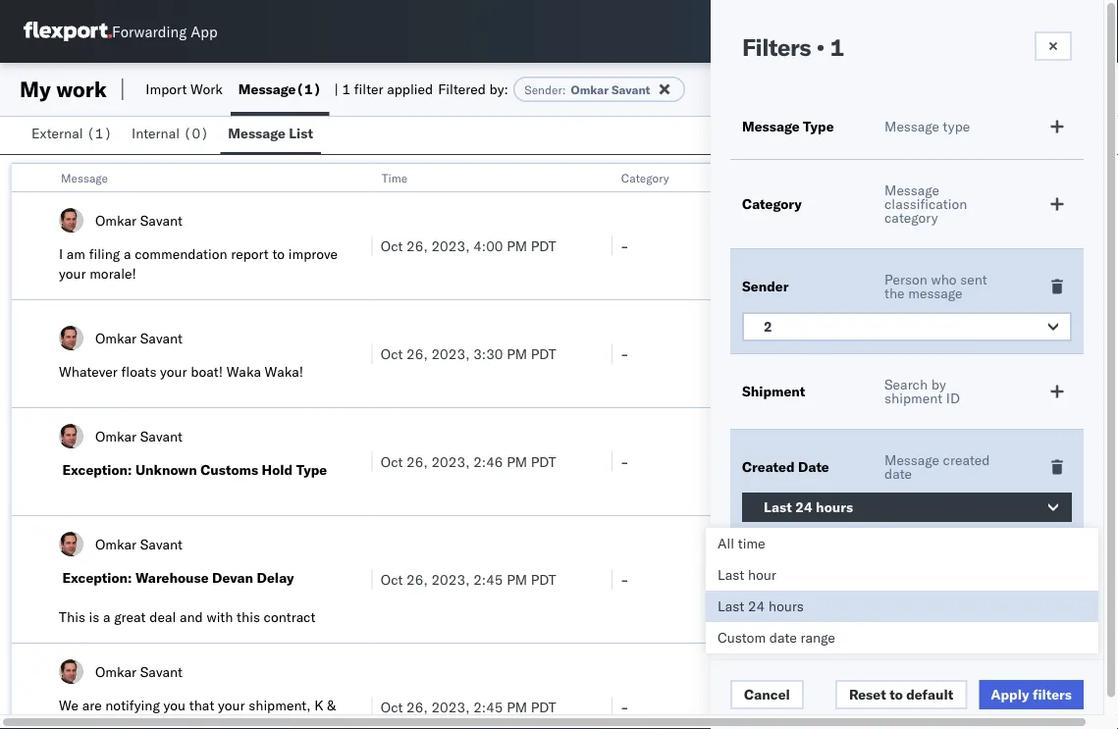 Task type: vqa. For each thing, say whether or not it's contained in the screenshot.


Task type: describe. For each thing, give the bounding box(es) containing it.
warehouse
[[135, 570, 209, 587]]

pdt for whatever floats your boat! waka waka!
[[531, 345, 556, 362]]

omkar savant for unknown
[[95, 428, 183, 445]]

2023, for shipment,
[[432, 699, 470, 716]]

with
[[207, 609, 233, 626]]

message list
[[228, 125, 313, 142]]

omkar for your
[[95, 663, 137, 681]]

0 horizontal spatial category
[[622, 170, 670, 185]]

time
[[738, 535, 766, 552]]

message for message type
[[885, 118, 940, 135]]

flex- 1366815
[[861, 345, 962, 362]]

create
[[185, 629, 224, 646]]

4 - from the top
[[621, 571, 629, 588]]

&
[[327, 697, 336, 714]]

resize handle column header for category
[[828, 164, 852, 730]]

partnership.
[[59, 648, 135, 665]]

4:00
[[473, 237, 503, 254]]

message list button
[[220, 116, 321, 154]]

pdt for shipment,
[[531, 699, 556, 716]]

message classification category
[[885, 182, 968, 226]]

2023, for whatever floats your boat! waka waka!
[[432, 345, 470, 362]]

2
[[764, 318, 773, 335]]

notifying
[[105, 697, 160, 714]]

app
[[191, 22, 218, 41]]

resize handle column header for time
[[588, 164, 612, 730]]

flex- for shipment,
[[861, 699, 902, 716]]

1 oct 26, 2023, 2:45 pm pdt from the top
[[381, 571, 556, 588]]

a inside i am filing a commendation report to improve your morale!
[[124, 246, 131, 263]]

1366815
[[902, 345, 962, 362]]

message for message (1)
[[238, 81, 296, 98]]

reset to default button
[[836, 681, 968, 710]]

0 horizontal spatial date
[[770, 630, 797, 647]]

oct for your
[[381, 699, 403, 716]]

you
[[164, 697, 186, 714]]

26, for exception: unknown customs hold type
[[407, 453, 428, 470]]

last 24 hours inside list box
[[718, 598, 804, 615]]

created
[[943, 452, 990, 469]]

sent
[[961, 271, 988, 288]]

deal
[[149, 609, 176, 626]]

last inside "button"
[[764, 499, 792, 516]]

external (1) button
[[24, 116, 124, 154]]

we
[[59, 697, 79, 714]]

savant for exception: unknown customs hold type
[[140, 428, 183, 445]]

all time
[[718, 535, 766, 552]]

:
[[563, 82, 566, 97]]

import work button
[[138, 63, 231, 116]]

filters • 1
[[742, 32, 844, 62]]

by:
[[490, 81, 509, 98]]

•
[[817, 32, 825, 62]]

custom date range
[[718, 630, 836, 647]]

all
[[718, 535, 735, 552]]

26, for your
[[407, 699, 428, 716]]

my work
[[20, 76, 107, 103]]

whatever
[[59, 363, 118, 381]]

work for related
[[906, 170, 931, 185]]

flex- 2271801
[[861, 453, 962, 470]]

resize handle column header for related work item/shipment
[[1069, 164, 1092, 730]]

applied
[[387, 81, 433, 98]]

message for message
[[61, 170, 108, 185]]

3 flex- from the top
[[861, 453, 902, 470]]

date inside message created date
[[885, 466, 912, 483]]

3:30
[[473, 345, 503, 362]]

2 flex- 458574 from the top
[[861, 699, 953, 716]]

work for my
[[56, 76, 107, 103]]

forwarding app link
[[24, 22, 218, 41]]

internal (0) button
[[124, 116, 220, 154]]

hours inside "button"
[[816, 499, 854, 516]]

my
[[20, 76, 51, 103]]

oct for exception: unknown customs hold type
[[381, 453, 403, 470]]

lucrative
[[238, 629, 292, 646]]

import work
[[146, 81, 223, 98]]

am
[[67, 246, 85, 263]]

internal (0)
[[132, 125, 209, 142]]

message for message list
[[228, 125, 286, 142]]

3 - from the top
[[621, 453, 629, 470]]

2 2:45 from the top
[[473, 699, 503, 716]]

we
[[139, 629, 156, 646]]

2271801
[[902, 453, 962, 470]]

omkar savant for are
[[95, 663, 183, 681]]

hour
[[748, 567, 777, 584]]

person
[[885, 271, 928, 288]]

i
[[59, 246, 63, 263]]

2 vertical spatial last
[[718, 598, 745, 615]]

created date
[[742, 459, 830, 476]]

established,
[[59, 629, 135, 646]]

26, for report
[[407, 237, 428, 254]]

2 vertical spatial your
[[218, 697, 245, 714]]

oct 26, 2023, 4:00 pm pdt
[[381, 237, 556, 254]]

list
[[289, 125, 313, 142]]

|
[[334, 81, 339, 98]]

range
[[801, 630, 836, 647]]

morale!
[[90, 265, 136, 282]]

4 omkar savant from the top
[[95, 536, 183, 553]]

4 2023, from the top
[[432, 571, 470, 588]]

0 vertical spatial type
[[803, 118, 834, 135]]

(1) for external (1)
[[87, 125, 112, 142]]

26, for waka!
[[407, 345, 428, 362]]

filters
[[742, 32, 811, 62]]

oct for report
[[381, 237, 403, 254]]

whatever floats your boat! waka waka!
[[59, 363, 304, 381]]

default
[[907, 686, 954, 704]]

pm for whatever floats your boat! waka waka!
[[507, 345, 527, 362]]

1 2:45 from the top
[[473, 571, 503, 588]]

omkar up warehouse
[[95, 536, 137, 553]]

filters
[[1033, 686, 1072, 704]]

to inside button
[[890, 686, 903, 704]]

category
[[885, 209, 938, 226]]

will
[[160, 629, 181, 646]]

time
[[382, 170, 408, 185]]

- for whatever floats your boat! waka waka!
[[621, 345, 629, 362]]

3 pm from the top
[[507, 453, 527, 470]]

3 pdt from the top
[[531, 453, 556, 470]]

related work item/shipment
[[862, 170, 1015, 185]]

4 pdt from the top
[[531, 571, 556, 588]]

reset
[[849, 686, 887, 704]]

message for message type
[[742, 118, 800, 135]]

sender for sender
[[742, 278, 789, 295]]

savant for waka!
[[140, 329, 183, 347]]

improve
[[288, 246, 338, 263]]

filtered
[[438, 81, 486, 98]]

cancel
[[744, 686, 790, 704]]

message type
[[742, 118, 834, 135]]

we are notifying you that your shipment, k &
[[59, 697, 336, 714]]

omkar for waka!
[[95, 329, 137, 347]]

4 flex- from the top
[[861, 571, 902, 588]]



Task type: locate. For each thing, give the bounding box(es) containing it.
your left boat!
[[160, 363, 187, 381]]

to right reset
[[890, 686, 903, 704]]

sender for sender : omkar savant
[[525, 82, 563, 97]]

omkar savant for floats
[[95, 329, 183, 347]]

contract
[[264, 609, 316, 626]]

2 - from the top
[[621, 345, 629, 362]]

created
[[742, 459, 795, 476]]

apply filters button
[[979, 681, 1084, 710]]

5 oct from the top
[[381, 699, 403, 716]]

0 horizontal spatial (1)
[[87, 125, 112, 142]]

exception: left unknown
[[62, 462, 132, 479]]

458574 right reset
[[902, 699, 953, 716]]

date
[[798, 459, 830, 476]]

5 omkar savant from the top
[[95, 663, 183, 681]]

0 horizontal spatial 24
[[748, 598, 765, 615]]

0 vertical spatial flex- 458574
[[861, 571, 953, 588]]

exception: warehouse devan delay
[[62, 570, 294, 587]]

are
[[82, 697, 102, 714]]

None text field
[[901, 17, 932, 46]]

0 vertical spatial date
[[885, 466, 912, 483]]

| 1 filter applied filtered by:
[[334, 81, 509, 98]]

0 vertical spatial (1)
[[296, 81, 322, 98]]

sender : omkar savant
[[525, 82, 651, 97]]

0 vertical spatial hours
[[816, 499, 854, 516]]

sender up 2
[[742, 278, 789, 295]]

2023, for to
[[432, 237, 470, 254]]

forwarding app
[[112, 22, 218, 41]]

oct 26, 2023, 3:30 pm pdt
[[381, 345, 556, 362]]

unknown
[[135, 462, 197, 479]]

1 26, from the top
[[407, 237, 428, 254]]

sender right by:
[[525, 82, 563, 97]]

omkar savant up notifying on the left
[[95, 663, 183, 681]]

2 vertical spatial a
[[227, 629, 235, 646]]

date up last 24 hours "button"
[[885, 466, 912, 483]]

exception: for exception: unknown customs hold type
[[62, 462, 132, 479]]

commendation
[[135, 246, 227, 263]]

omkar savant up floats on the left of page
[[95, 329, 183, 347]]

flexport. image
[[24, 22, 112, 41]]

0 horizontal spatial to
[[272, 246, 285, 263]]

1 horizontal spatial work
[[906, 170, 931, 185]]

work
[[190, 81, 223, 98]]

1 vertical spatial type
[[296, 462, 327, 479]]

omkar savant
[[95, 212, 183, 229], [95, 329, 183, 347], [95, 428, 183, 445], [95, 536, 183, 553], [95, 663, 183, 681]]

last left hour
[[718, 567, 745, 584]]

boat!
[[191, 363, 223, 381]]

1 flex- 458574 from the top
[[861, 571, 953, 588]]

3 oct from the top
[[381, 453, 403, 470]]

last
[[764, 499, 792, 516], [718, 567, 745, 584], [718, 598, 745, 615]]

a right filing
[[124, 246, 131, 263]]

24 inside "button"
[[796, 499, 813, 516]]

resize handle column header for message
[[348, 164, 372, 730]]

1 horizontal spatial date
[[885, 466, 912, 483]]

this
[[59, 609, 85, 626]]

flex- for whatever floats your boat! waka waka!
[[861, 345, 902, 362]]

0 vertical spatial last
[[764, 499, 792, 516]]

1 horizontal spatial your
[[160, 363, 187, 381]]

omkar savant up warehouse
[[95, 536, 183, 553]]

message type
[[885, 118, 971, 135]]

your inside i am filing a commendation report to improve your morale!
[[59, 265, 86, 282]]

5 pm from the top
[[507, 699, 527, 716]]

24 down date
[[796, 499, 813, 516]]

forwarding
[[112, 22, 187, 41]]

2 flex- from the top
[[861, 345, 902, 362]]

flex- down 2 button
[[861, 345, 902, 362]]

oct
[[381, 237, 403, 254], [381, 345, 403, 362], [381, 453, 403, 470], [381, 571, 403, 588], [381, 699, 403, 716]]

4 pm from the top
[[507, 571, 527, 588]]

1 horizontal spatial (1)
[[296, 81, 322, 98]]

this is a great deal and with this contract established, we will create a lucrative partnership.
[[59, 609, 316, 665]]

message up category
[[885, 182, 940, 199]]

4 26, from the top
[[407, 571, 428, 588]]

0 vertical spatial 1
[[830, 32, 844, 62]]

flex- left the 'default'
[[861, 699, 902, 716]]

1 horizontal spatial type
[[803, 118, 834, 135]]

26,
[[407, 237, 428, 254], [407, 345, 428, 362], [407, 453, 428, 470], [407, 571, 428, 588], [407, 699, 428, 716]]

savant up "commendation"
[[140, 212, 183, 229]]

3 resize handle column header from the left
[[828, 164, 852, 730]]

flex- down category
[[861, 237, 902, 254]]

2 exception: from the top
[[62, 570, 132, 587]]

flex- for to
[[861, 237, 902, 254]]

omkar savant up filing
[[95, 212, 183, 229]]

1 horizontal spatial sender
[[742, 278, 789, 295]]

hours up custom date range
[[769, 598, 804, 615]]

message down external (1) button
[[61, 170, 108, 185]]

- for to
[[621, 237, 629, 254]]

2 horizontal spatial your
[[218, 697, 245, 714]]

last 24 hours inside "button"
[[764, 499, 854, 516]]

0 vertical spatial to
[[272, 246, 285, 263]]

1 vertical spatial oct 26, 2023, 2:45 pm pdt
[[381, 699, 556, 716]]

devan
[[212, 570, 253, 587]]

24
[[796, 499, 813, 516], [748, 598, 765, 615]]

1 vertical spatial 1
[[342, 81, 351, 98]]

message left list
[[228, 125, 286, 142]]

related
[[862, 170, 903, 185]]

0 vertical spatial last 24 hours
[[764, 499, 854, 516]]

pm for to
[[507, 237, 527, 254]]

work
[[56, 76, 107, 103], [906, 170, 931, 185]]

flex- up last 24 hours "button"
[[861, 453, 902, 470]]

1 vertical spatial your
[[160, 363, 187, 381]]

5 flex- from the top
[[861, 699, 902, 716]]

a right 'is'
[[103, 609, 110, 626]]

1 - from the top
[[621, 237, 629, 254]]

oct 26, 2023, 2:46 pm pdt
[[381, 453, 556, 470]]

message inside button
[[228, 125, 286, 142]]

last hour
[[718, 567, 777, 584]]

1 vertical spatial (1)
[[87, 125, 112, 142]]

message for message created date
[[885, 452, 940, 469]]

0 vertical spatial your
[[59, 265, 86, 282]]

savant for your
[[140, 663, 183, 681]]

0 horizontal spatial work
[[56, 76, 107, 103]]

report
[[231, 246, 269, 263]]

1 resize handle column header from the left
[[348, 164, 372, 730]]

(1) left |
[[296, 81, 322, 98]]

last 24 hours
[[764, 499, 854, 516], [718, 598, 804, 615]]

1 horizontal spatial to
[[890, 686, 903, 704]]

great
[[114, 609, 146, 626]]

flex- 458574
[[861, 571, 953, 588], [861, 699, 953, 716]]

1 horizontal spatial a
[[124, 246, 131, 263]]

message
[[909, 285, 963, 302]]

message inside message created date
[[885, 452, 940, 469]]

hours down date
[[816, 499, 854, 516]]

1 oct from the top
[[381, 237, 403, 254]]

1 458574 from the top
[[902, 571, 953, 588]]

a down with
[[227, 629, 235, 646]]

458574 down last 24 hours "button"
[[902, 571, 953, 588]]

1 horizontal spatial hours
[[816, 499, 854, 516]]

omkar up filing
[[95, 212, 137, 229]]

0 horizontal spatial a
[[103, 609, 110, 626]]

omkar up floats on the left of page
[[95, 329, 137, 347]]

2 oct from the top
[[381, 345, 403, 362]]

by
[[932, 376, 946, 393]]

1 vertical spatial flex- 458574
[[861, 699, 953, 716]]

savant up warehouse
[[140, 536, 183, 553]]

pdt for to
[[531, 237, 556, 254]]

2 resize handle column header from the left
[[588, 164, 612, 730]]

savant up unknown
[[140, 428, 183, 445]]

to right report
[[272, 246, 285, 263]]

cancel button
[[731, 681, 804, 710]]

exception:
[[62, 462, 132, 479], [62, 570, 132, 587]]

date left range
[[770, 630, 797, 647]]

24 down hour
[[748, 598, 765, 615]]

1 vertical spatial 458574
[[902, 699, 953, 716]]

apply
[[991, 686, 1030, 704]]

category
[[622, 170, 670, 185], [742, 195, 802, 213]]

type down •
[[803, 118, 834, 135]]

1 right •
[[830, 32, 844, 62]]

message down the filters
[[742, 118, 800, 135]]

0 vertical spatial oct 26, 2023, 2:45 pm pdt
[[381, 571, 556, 588]]

1 2023, from the top
[[432, 237, 470, 254]]

pm for shipment,
[[507, 699, 527, 716]]

message up the message list
[[238, 81, 296, 98]]

shipment
[[885, 390, 943, 407]]

1 vertical spatial to
[[890, 686, 903, 704]]

3 26, from the top
[[407, 453, 428, 470]]

5 pdt from the top
[[531, 699, 556, 716]]

oct for waka!
[[381, 345, 403, 362]]

1854269
[[902, 237, 962, 254]]

import
[[146, 81, 187, 98]]

hours inside list box
[[769, 598, 804, 615]]

work up external (1)
[[56, 76, 107, 103]]

1 horizontal spatial 24
[[796, 499, 813, 516]]

2 pm from the top
[[507, 345, 527, 362]]

2:46
[[473, 453, 503, 470]]

1 vertical spatial last 24 hours
[[718, 598, 804, 615]]

omkar for report
[[95, 212, 137, 229]]

1 vertical spatial 24
[[748, 598, 765, 615]]

last down the created date
[[764, 499, 792, 516]]

3 omkar savant from the top
[[95, 428, 183, 445]]

0 vertical spatial 2:45
[[473, 571, 503, 588]]

0 horizontal spatial sender
[[525, 82, 563, 97]]

4 resize handle column header from the left
[[1069, 164, 1092, 730]]

a
[[124, 246, 131, 263], [103, 609, 110, 626], [227, 629, 235, 646]]

to
[[272, 246, 285, 263], [890, 686, 903, 704]]

your right that
[[218, 697, 245, 714]]

1 horizontal spatial 1
[[830, 32, 844, 62]]

delay
[[257, 570, 294, 587]]

0 vertical spatial category
[[622, 170, 670, 185]]

0 vertical spatial 24
[[796, 499, 813, 516]]

2 oct 26, 2023, 2:45 pm pdt from the top
[[381, 699, 556, 716]]

2 omkar savant from the top
[[95, 329, 183, 347]]

k
[[315, 697, 324, 714]]

1 vertical spatial 2:45
[[473, 699, 503, 716]]

0 vertical spatial exception:
[[62, 462, 132, 479]]

last up custom
[[718, 598, 745, 615]]

omkar up unknown
[[95, 428, 137, 445]]

resize handle column header
[[348, 164, 372, 730], [588, 164, 612, 730], [828, 164, 852, 730], [1069, 164, 1092, 730]]

omkar savant up unknown
[[95, 428, 183, 445]]

to inside i am filing a commendation report to improve your morale!
[[272, 246, 285, 263]]

2 horizontal spatial a
[[227, 629, 235, 646]]

1 vertical spatial sender
[[742, 278, 789, 295]]

1 right |
[[342, 81, 351, 98]]

5 - from the top
[[621, 699, 629, 716]]

2 2023, from the top
[[432, 345, 470, 362]]

1 pdt from the top
[[531, 237, 556, 254]]

omkar for exception: unknown customs hold type
[[95, 428, 137, 445]]

sender
[[525, 82, 563, 97], [742, 278, 789, 295]]

1 vertical spatial date
[[770, 630, 797, 647]]

savant right :
[[612, 82, 651, 97]]

2 458574 from the top
[[902, 699, 953, 716]]

message
[[238, 81, 296, 98], [742, 118, 800, 135], [885, 118, 940, 135], [228, 125, 286, 142], [61, 170, 108, 185], [885, 182, 940, 199], [885, 452, 940, 469]]

list box
[[706, 528, 1099, 654]]

0 horizontal spatial hours
[[769, 598, 804, 615]]

exception: up 'is'
[[62, 570, 132, 587]]

pm
[[507, 237, 527, 254], [507, 345, 527, 362], [507, 453, 527, 470], [507, 571, 527, 588], [507, 699, 527, 716]]

savant down the will
[[140, 663, 183, 681]]

id
[[946, 390, 960, 407]]

flex- 1854269
[[861, 237, 962, 254]]

person who sent the message
[[885, 271, 988, 302]]

list box containing all time
[[706, 528, 1099, 654]]

message up last 24 hours "button"
[[885, 452, 940, 469]]

omkar right :
[[571, 82, 609, 97]]

1 vertical spatial last
[[718, 567, 745, 584]]

your down the am
[[59, 265, 86, 282]]

4 oct from the top
[[381, 571, 403, 588]]

- for shipment,
[[621, 699, 629, 716]]

date
[[885, 466, 912, 483], [770, 630, 797, 647]]

i am filing a commendation report to improve your morale!
[[59, 246, 338, 282]]

2 button
[[742, 312, 1072, 342]]

1 vertical spatial work
[[906, 170, 931, 185]]

omkar up notifying on the left
[[95, 663, 137, 681]]

1 vertical spatial exception:
[[62, 570, 132, 587]]

message (1)
[[238, 81, 322, 98]]

message for message classification category
[[885, 182, 940, 199]]

is
[[89, 609, 99, 626]]

0 horizontal spatial 1
[[342, 81, 351, 98]]

1 pm from the top
[[507, 237, 527, 254]]

0 vertical spatial sender
[[525, 82, 563, 97]]

1 omkar savant from the top
[[95, 212, 183, 229]]

savant
[[612, 82, 651, 97], [140, 212, 183, 229], [140, 329, 183, 347], [140, 428, 183, 445], [140, 536, 183, 553], [140, 663, 183, 681]]

2:45
[[473, 571, 503, 588], [473, 699, 503, 716]]

1 flex- from the top
[[861, 237, 902, 254]]

type right the hold
[[296, 462, 327, 479]]

2 pdt from the top
[[531, 345, 556, 362]]

5 2023, from the top
[[432, 699, 470, 716]]

1 exception: from the top
[[62, 462, 132, 479]]

your
[[59, 265, 86, 282], [160, 363, 187, 381], [218, 697, 245, 714]]

1 horizontal spatial category
[[742, 195, 802, 213]]

(1) inside button
[[87, 125, 112, 142]]

5 26, from the top
[[407, 699, 428, 716]]

last 24 hours down hour
[[718, 598, 804, 615]]

last 24 hours down date
[[764, 499, 854, 516]]

internal
[[132, 125, 180, 142]]

1 vertical spatial a
[[103, 609, 110, 626]]

last 24 hours button
[[742, 493, 1072, 522]]

exception: unknown customs hold type
[[62, 462, 327, 479]]

work up classification
[[906, 170, 931, 185]]

exception: for exception: warehouse devan delay
[[62, 570, 132, 587]]

0 horizontal spatial your
[[59, 265, 86, 282]]

hours
[[816, 499, 854, 516], [769, 598, 804, 615]]

1
[[830, 32, 844, 62], [342, 81, 351, 98]]

oct 26, 2023, 2:45 pm pdt
[[381, 571, 556, 588], [381, 699, 556, 716]]

savant up 'whatever floats your boat! waka waka!'
[[140, 329, 183, 347]]

(1) right 'external' at the top left
[[87, 125, 112, 142]]

flex- down last 24 hours "button"
[[861, 571, 902, 588]]

0 vertical spatial a
[[124, 246, 131, 263]]

omkar savant for am
[[95, 212, 183, 229]]

1 vertical spatial category
[[742, 195, 802, 213]]

hold
[[262, 462, 293, 479]]

(1) for message (1)
[[296, 81, 322, 98]]

reset to default
[[849, 686, 954, 704]]

savant for report
[[140, 212, 183, 229]]

0 vertical spatial work
[[56, 76, 107, 103]]

1 vertical spatial hours
[[769, 598, 804, 615]]

message created date
[[885, 452, 990, 483]]

0 horizontal spatial type
[[296, 462, 327, 479]]

floats
[[121, 363, 157, 381]]

message left type
[[885, 118, 940, 135]]

3 2023, from the top
[[432, 453, 470, 470]]

item/shipment
[[934, 170, 1015, 185]]

message inside message classification category
[[885, 182, 940, 199]]

0 vertical spatial 458574
[[902, 571, 953, 588]]

2 26, from the top
[[407, 345, 428, 362]]



